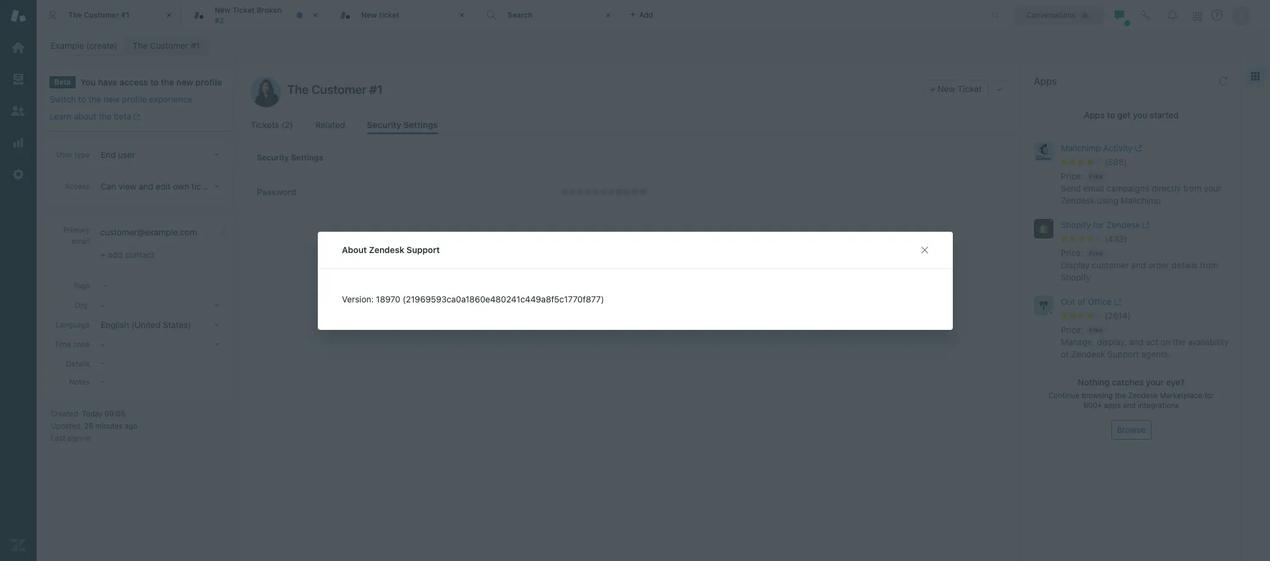 Task type: locate. For each thing, give the bounding box(es) containing it.
security settings link
[[367, 118, 438, 134]]

- right org. at the left bottom of page
[[101, 300, 105, 311]]

agents.
[[1142, 349, 1171, 359]]

using
[[1097, 195, 1119, 206]]

1 vertical spatial +
[[100, 250, 105, 260]]

0 vertical spatial new
[[176, 77, 193, 87]]

price: up manage,
[[1061, 325, 1083, 335]]

free inside price: free manage, display, and act on the availability of zendesk support agents.
[[1090, 326, 1103, 334]]

1 arrow down image from the top
[[214, 154, 219, 156]]

the inside switch to the new profile experience link
[[88, 94, 101, 104]]

mailchimp inside the mailchimp activity link
[[1061, 143, 1101, 153]]

4 stars. 585 reviews. element
[[1061, 157, 1234, 168]]

profile
[[195, 77, 222, 87], [122, 94, 147, 104]]

reporting image
[[10, 135, 26, 151]]

access
[[65, 182, 90, 191]]

1 vertical spatial - button
[[97, 336, 224, 353]]

continue
[[1049, 391, 1080, 400]]

price: inside price: free display customer and order details from shopify
[[1061, 248, 1083, 258]]

of right out
[[1078, 297, 1086, 307]]

new down have
[[103, 94, 120, 104]]

new for new ticket broken #2
[[215, 6, 231, 15]]

None text field
[[284, 80, 809, 98]]

settings
[[404, 120, 438, 130], [291, 153, 323, 162]]

about
[[342, 244, 367, 255]]

0 vertical spatial of
[[1078, 297, 1086, 307]]

0 horizontal spatial close image
[[309, 9, 322, 21]]

(opens in a new tab) image up 4 stars. 585 reviews. element
[[1133, 145, 1142, 152]]

(opens in a new tab) image inside shopify for zendesk link
[[1140, 222, 1150, 229]]

time zone
[[54, 340, 90, 349]]

zendesk right 'about'
[[369, 244, 404, 255]]

0 horizontal spatial to
[[78, 94, 86, 104]]

new inside new ticket broken #2
[[215, 6, 231, 15]]

email
[[1084, 183, 1104, 193], [71, 237, 90, 246]]

related
[[315, 120, 345, 130]]

shopify for zendesk image
[[1034, 219, 1054, 239]]

(opens in a new tab) image up 4 stars. 433 reviews. element
[[1140, 222, 1150, 229]]

new inside tab
[[361, 10, 377, 19]]

2 vertical spatial to
[[1107, 110, 1115, 120]]

office
[[1088, 297, 1112, 307]]

shopify down display
[[1061, 272, 1091, 282]]

price: for display
[[1061, 248, 1083, 258]]

1 horizontal spatial new
[[361, 10, 377, 19]]

the inside nothing catches your eye? continue browsing the zendesk marketplace for 600+ apps and integrations
[[1115, 391, 1126, 400]]

1 vertical spatial (opens in a new tab) image
[[1133, 145, 1142, 152]]

0 horizontal spatial +
[[100, 250, 105, 260]]

1 vertical spatial settings
[[291, 153, 323, 162]]

0 vertical spatial -
[[101, 300, 105, 311]]

- button up english (united states) button
[[97, 297, 224, 314]]

ticket inside + new ticket button
[[958, 84, 982, 94]]

0 horizontal spatial apps
[[1034, 76, 1057, 87]]

zendesk inside dialog
[[369, 244, 404, 255]]

free
[[1090, 173, 1103, 180], [1090, 250, 1103, 257], [1090, 326, 1103, 334]]

you
[[1133, 110, 1148, 120]]

and inside button
[[139, 181, 153, 192]]

1 horizontal spatial settings
[[404, 120, 438, 130]]

user
[[118, 150, 135, 160]]

from right "details"
[[1200, 260, 1219, 270]]

1 horizontal spatial of
[[1078, 297, 1086, 307]]

have
[[98, 77, 117, 87]]

0 horizontal spatial close image
[[163, 9, 175, 21]]

1 close image from the left
[[309, 9, 322, 21]]

1 shopify from the top
[[1061, 220, 1091, 230]]

0 vertical spatial your
[[1204, 183, 1222, 193]]

to left 'get' at top
[[1107, 110, 1115, 120]]

free up customer
[[1090, 250, 1103, 257]]

activity
[[1104, 143, 1133, 153]]

0 vertical spatial settings
[[404, 120, 438, 130]]

tab containing new ticket broken
[[183, 0, 329, 31]]

(21969593ca0a1860e480241c449a8f5c1770f877)
[[403, 294, 604, 304]]

1 vertical spatial email
[[71, 237, 90, 246]]

1 vertical spatial profile
[[122, 94, 147, 104]]

about zendesk support dialog
[[318, 232, 953, 330]]

arrow down image down arrow down icon
[[214, 344, 219, 346]]

1 vertical spatial -
[[101, 339, 105, 350]]

2 horizontal spatial new
[[938, 84, 956, 94]]

zendesk support image
[[10, 8, 26, 24]]

0 vertical spatial security
[[367, 120, 401, 130]]

and left edit
[[139, 181, 153, 192]]

price:
[[1061, 171, 1083, 181], [1061, 248, 1083, 258], [1061, 325, 1083, 335]]

started
[[1150, 110, 1179, 120]]

2 arrow down image from the top
[[214, 186, 219, 188]]

1 vertical spatial of
[[1061, 349, 1069, 359]]

0 vertical spatial mailchimp
[[1061, 143, 1101, 153]]

3 price: from the top
[[1061, 325, 1083, 335]]

beta
[[114, 111, 131, 122]]

campaigns
[[1107, 183, 1149, 193]]

0 vertical spatial +
[[930, 84, 936, 94]]

close image inside new ticket tab
[[456, 9, 468, 21]]

1 vertical spatial your
[[1146, 377, 1164, 387]]

1 free from the top
[[1090, 173, 1103, 180]]

0 horizontal spatial ticket
[[233, 6, 255, 15]]

end user button
[[97, 147, 224, 164]]

1 vertical spatial new
[[103, 94, 120, 104]]

1 vertical spatial support
[[1108, 349, 1139, 359]]

apps
[[1034, 76, 1057, 87], [1084, 110, 1105, 120]]

customer
[[84, 10, 119, 19]]

zendesk products image
[[1193, 12, 1202, 20]]

1 horizontal spatial security
[[367, 120, 401, 130]]

0 horizontal spatial settings
[[291, 153, 323, 162]]

2 free from the top
[[1090, 250, 1103, 257]]

add
[[108, 250, 123, 260]]

security
[[367, 120, 401, 130], [257, 153, 289, 162]]

- right zone
[[101, 339, 105, 350]]

0 vertical spatial from
[[1183, 183, 1202, 193]]

- for org.
[[101, 300, 105, 311]]

for right marketplace
[[1205, 391, 1214, 400]]

2 - button from the top
[[97, 336, 224, 353]]

and left act
[[1129, 337, 1144, 347]]

- button
[[97, 297, 224, 314], [97, 336, 224, 353]]

arrow down image up tickets
[[214, 154, 219, 156]]

to right access
[[150, 77, 159, 87]]

0 vertical spatial price:
[[1061, 171, 1083, 181]]

new inside button
[[938, 84, 956, 94]]

0 vertical spatial support
[[407, 244, 440, 255]]

zendesk down manage,
[[1071, 349, 1105, 359]]

0 horizontal spatial your
[[1146, 377, 1164, 387]]

states)
[[163, 320, 191, 330]]

0 vertical spatial - button
[[97, 297, 224, 314]]

close image inside about zendesk support dialog
[[920, 245, 930, 255]]

email down primary
[[71, 237, 90, 246]]

+ inside button
[[930, 84, 936, 94]]

nothing
[[1078, 377, 1110, 387]]

0 horizontal spatial email
[[71, 237, 90, 246]]

mailchimp
[[1061, 143, 1101, 153], [1121, 195, 1161, 206]]

2 close image from the left
[[456, 9, 468, 21]]

1 - button from the top
[[97, 297, 224, 314]]

zendesk up integrations
[[1128, 391, 1158, 400]]

display
[[1061, 260, 1090, 270]]

3 arrow down image from the top
[[214, 305, 219, 307]]

1 horizontal spatial for
[[1205, 391, 1214, 400]]

close image right broken
[[309, 9, 322, 21]]

and left order
[[1131, 260, 1146, 270]]

0 vertical spatial free
[[1090, 173, 1103, 180]]

customer@example.com
[[100, 227, 197, 238]]

and
[[139, 181, 153, 192], [1131, 260, 1146, 270], [1129, 337, 1144, 347], [1123, 401, 1136, 410]]

and right the apps
[[1123, 401, 1136, 410]]

get started image
[[10, 40, 26, 56]]

the inside price: free manage, display, and act on the availability of zendesk support agents.
[[1173, 337, 1186, 347]]

can view and edit own tickets only button
[[97, 178, 236, 195]]

security right related link
[[367, 120, 401, 130]]

new up experience
[[176, 77, 193, 87]]

(opens in a new tab) image
[[131, 113, 141, 120], [1133, 145, 1142, 152], [1140, 222, 1150, 229]]

0 vertical spatial email
[[1084, 183, 1104, 193]]

1 horizontal spatial apps
[[1084, 110, 1105, 120]]

2 shopify from the top
[[1061, 272, 1091, 282]]

price: inside price: free manage, display, and act on the availability of zendesk support agents.
[[1061, 325, 1083, 335]]

zendesk down send
[[1061, 195, 1095, 206]]

free inside price: free display customer and order details from shopify
[[1090, 250, 1103, 257]]

2 horizontal spatial close image
[[920, 245, 930, 255]]

close image left search
[[456, 9, 468, 21]]

the
[[161, 77, 174, 87], [88, 94, 101, 104], [99, 111, 112, 122], [1173, 337, 1186, 347], [1115, 391, 1126, 400]]

close image
[[163, 9, 175, 21], [602, 9, 614, 21], [920, 245, 930, 255]]

2 vertical spatial (opens in a new tab) image
[[1140, 222, 1150, 229]]

0 horizontal spatial of
[[1061, 349, 1069, 359]]

+ for + new ticket
[[930, 84, 936, 94]]

customers image
[[10, 103, 26, 119]]

ticket
[[379, 10, 399, 19]]

0 vertical spatial ticket
[[233, 6, 255, 15]]

0 vertical spatial apps
[[1034, 76, 1057, 87]]

arrow down image
[[214, 154, 219, 156], [214, 186, 219, 188], [214, 305, 219, 307], [214, 344, 219, 346]]

1 price: from the top
[[1061, 171, 1083, 181]]

2 price: from the top
[[1061, 248, 1083, 258]]

1 vertical spatial from
[[1200, 260, 1219, 270]]

ticket inside new ticket broken #2
[[233, 6, 255, 15]]

price: up display
[[1061, 248, 1083, 258]]

for
[[1093, 220, 1104, 230], [1205, 391, 1214, 400]]

1 vertical spatial for
[[1205, 391, 1214, 400]]

support
[[407, 244, 440, 255], [1108, 349, 1139, 359]]

0 vertical spatial (opens in a new tab) image
[[131, 113, 141, 120]]

arrow down image inside end user button
[[214, 154, 219, 156]]

1 vertical spatial free
[[1090, 250, 1103, 257]]

1 vertical spatial price:
[[1061, 248, 1083, 258]]

your inside price: free send email campaigns directly from your zendesk using mailchimp
[[1204, 183, 1222, 193]]

shopify for zendesk
[[1061, 220, 1140, 230]]

1 vertical spatial security
[[257, 153, 289, 162]]

1 - from the top
[[101, 300, 105, 311]]

●●●●●●●●●●●
[[561, 187, 647, 197]]

0 horizontal spatial mailchimp
[[1061, 143, 1101, 153]]

price: inside price: free send email campaigns directly from your zendesk using mailchimp
[[1061, 171, 1083, 181]]

of down manage,
[[1061, 349, 1069, 359]]

arrow down image inside can view and edit own tickets only button
[[214, 186, 219, 188]]

switch
[[49, 94, 76, 104]]

to up about
[[78, 94, 86, 104]]

version:
[[342, 294, 374, 304]]

2 vertical spatial price:
[[1061, 325, 1083, 335]]

price: up send
[[1061, 171, 1083, 181]]

1 horizontal spatial email
[[1084, 183, 1104, 193]]

the customer #1 tab
[[37, 0, 183, 31]]

1 vertical spatial security settings
[[257, 153, 323, 162]]

1 vertical spatial ticket
[[958, 84, 982, 94]]

2 horizontal spatial to
[[1107, 110, 1115, 120]]

price: for send
[[1061, 171, 1083, 181]]

1 horizontal spatial close image
[[602, 9, 614, 21]]

tabs tab list
[[37, 0, 979, 31]]

0 vertical spatial profile
[[195, 77, 222, 87]]

(opens in a new tab) image down switch to the new profile experience link
[[131, 113, 141, 120]]

close image
[[309, 9, 322, 21], [456, 9, 468, 21]]

conversations
[[1027, 10, 1076, 19]]

apps for apps
[[1034, 76, 1057, 87]]

to
[[150, 77, 159, 87], [78, 94, 86, 104], [1107, 110, 1115, 120]]

shopify right the 'shopify for zendesk' image
[[1061, 220, 1091, 230]]

the up the apps
[[1115, 391, 1126, 400]]

2 - from the top
[[101, 339, 105, 350]]

1 vertical spatial to
[[78, 94, 86, 104]]

learn
[[49, 111, 72, 122]]

new for new ticket
[[361, 10, 377, 19]]

customer
[[1092, 260, 1129, 270]]

1 vertical spatial mailchimp
[[1121, 195, 1161, 206]]

free up display,
[[1090, 326, 1103, 334]]

1 horizontal spatial new
[[176, 77, 193, 87]]

3 free from the top
[[1090, 326, 1103, 334]]

new ticket tab
[[329, 0, 476, 31]]

1 horizontal spatial your
[[1204, 183, 1222, 193]]

security down tickets (2) link
[[257, 153, 289, 162]]

mailchimp left activity
[[1061, 143, 1101, 153]]

4 arrow down image from the top
[[214, 344, 219, 346]]

example (create) button
[[43, 37, 125, 54]]

1 horizontal spatial security settings
[[367, 120, 438, 130]]

0 vertical spatial security settings
[[367, 120, 438, 130]]

email inside price: free send email campaigns directly from your zendesk using mailchimp
[[1084, 183, 1104, 193]]

0 horizontal spatial support
[[407, 244, 440, 255]]

email inside primary email
[[71, 237, 90, 246]]

price: free send email campaigns directly from your zendesk using mailchimp
[[1061, 171, 1222, 206]]

price: free manage, display, and act on the availability of zendesk support agents.
[[1061, 325, 1229, 359]]

0 vertical spatial for
[[1093, 220, 1104, 230]]

shopify for zendesk link
[[1061, 219, 1212, 234]]

language
[[56, 320, 90, 330]]

1 vertical spatial apps
[[1084, 110, 1105, 120]]

tickets (2) link
[[251, 118, 295, 134]]

(opens in a new tab) image inside the mailchimp activity link
[[1133, 145, 1142, 152]]

apps to get you started
[[1084, 110, 1179, 120]]

(opens in a new tab) image for mailchimp activity
[[1133, 145, 1142, 152]]

#1
[[121, 10, 129, 19]]

1 vertical spatial shopify
[[1061, 272, 1091, 282]]

the right "on"
[[1173, 337, 1186, 347]]

mailchimp down campaigns
[[1121, 195, 1161, 206]]

free up using
[[1090, 173, 1103, 180]]

1 horizontal spatial ticket
[[958, 84, 982, 94]]

0 horizontal spatial new
[[215, 6, 231, 15]]

for down using
[[1093, 220, 1104, 230]]

free for display,
[[1090, 326, 1103, 334]]

price: free display customer and order details from shopify
[[1061, 248, 1219, 282]]

your right the directly
[[1204, 183, 1222, 193]]

close image inside the customer #1 tab
[[163, 9, 175, 21]]

1 horizontal spatial support
[[1108, 349, 1139, 359]]

type
[[74, 150, 90, 159]]

zendesk image
[[10, 538, 26, 553]]

1 horizontal spatial profile
[[195, 77, 222, 87]]

main element
[[0, 0, 37, 561]]

arrow down image left "only"
[[214, 186, 219, 188]]

new ticket broken #2
[[215, 6, 282, 25]]

your left eye?
[[1146, 377, 1164, 387]]

tab
[[183, 0, 329, 31]]

1 horizontal spatial mailchimp
[[1121, 195, 1161, 206]]

0 vertical spatial to
[[150, 77, 159, 87]]

- button down english (united states) button
[[97, 336, 224, 353]]

sign-
[[67, 434, 85, 443]]

09:05
[[105, 410, 125, 419]]

1 horizontal spatial +
[[930, 84, 936, 94]]

example
[[51, 40, 84, 51]]

(opens in a new tab) image inside learn about the beta link
[[131, 113, 141, 120]]

from right the directly
[[1183, 183, 1202, 193]]

switch to the new profile experience link
[[49, 94, 222, 106]]

email up using
[[1084, 183, 1104, 193]]

1 horizontal spatial close image
[[456, 9, 468, 21]]

2 vertical spatial free
[[1090, 326, 1103, 334]]

0 vertical spatial shopify
[[1061, 220, 1091, 230]]

access
[[119, 77, 148, 87]]

of
[[1078, 297, 1086, 307], [1061, 349, 1069, 359]]

arrow down image up arrow down icon
[[214, 305, 219, 307]]

the left beta
[[99, 111, 112, 122]]

the
[[68, 10, 82, 19]]

4 stars. 2614 reviews. element
[[1061, 311, 1234, 322]]

the up learn about the beta link on the left top
[[88, 94, 101, 104]]

free inside price: free send email campaigns directly from your zendesk using mailchimp
[[1090, 173, 1103, 180]]

0 horizontal spatial security settings
[[257, 153, 323, 162]]



Task type: vqa. For each thing, say whether or not it's contained in the screenshot.
CC
no



Task type: describe. For each thing, give the bounding box(es) containing it.
end user
[[101, 150, 135, 160]]

own
[[173, 181, 189, 192]]

marketplace
[[1160, 391, 1203, 400]]

contact
[[125, 250, 155, 260]]

integrations
[[1138, 401, 1179, 410]]

switch to the new profile experience
[[49, 94, 193, 104]]

you
[[80, 77, 96, 87]]

of inside price: free manage, display, and act on the availability of zendesk support agents.
[[1061, 349, 1069, 359]]

- for time zone
[[101, 339, 105, 350]]

nothing catches your eye? continue browsing the zendesk marketplace for 600+ apps and integrations
[[1049, 377, 1214, 410]]

browse button
[[1111, 420, 1152, 440]]

browsing
[[1082, 391, 1113, 400]]

to for apps to get you started
[[1107, 110, 1115, 120]]

time
[[54, 340, 71, 349]]

version: 18970 (21969593ca0a1860e480241c449a8f5c1770f877)
[[342, 294, 604, 304]]

example (create)
[[51, 40, 117, 51]]

display,
[[1097, 337, 1127, 347]]

- button for org.
[[97, 297, 224, 314]]

primary
[[63, 226, 90, 235]]

your inside nothing catches your eye? continue browsing the zendesk marketplace for 600+ apps and integrations
[[1146, 377, 1164, 387]]

arrow down image for user type
[[214, 154, 219, 156]]

send
[[1061, 183, 1081, 193]]

catches
[[1112, 377, 1144, 387]]

english
[[101, 320, 129, 330]]

ago
[[125, 422, 138, 431]]

arrow down image
[[214, 324, 219, 327]]

close image inside search tab
[[602, 9, 614, 21]]

eye?
[[1166, 377, 1185, 387]]

price: for manage,
[[1061, 325, 1083, 335]]

english (united states) button
[[97, 317, 224, 334]]

directly
[[1152, 183, 1181, 193]]

from inside price: free display customer and order details from shopify
[[1200, 260, 1219, 270]]

0 horizontal spatial for
[[1093, 220, 1104, 230]]

arrow down image for access
[[214, 186, 219, 188]]

600+
[[1084, 401, 1102, 410]]

1 horizontal spatial to
[[150, 77, 159, 87]]

for inside nothing catches your eye? continue browsing the zendesk marketplace for 600+ apps and integrations
[[1205, 391, 1214, 400]]

(create)
[[86, 40, 117, 51]]

close image for #1
[[163, 9, 175, 21]]

(united
[[131, 320, 161, 330]]

get help image
[[1212, 10, 1223, 21]]

tickets
[[251, 120, 279, 130]]

0 horizontal spatial security
[[257, 153, 289, 162]]

zendesk inside price: free manage, display, and act on the availability of zendesk support agents.
[[1071, 349, 1105, 359]]

today
[[82, 410, 103, 419]]

org.
[[75, 301, 90, 310]]

18970
[[376, 294, 400, 304]]

zendesk up (433)
[[1106, 220, 1140, 230]]

support inside price: free manage, display, and act on the availability of zendesk support agents.
[[1108, 349, 1139, 359]]

+ for + add contact
[[100, 250, 105, 260]]

user type
[[56, 150, 90, 159]]

free for customer
[[1090, 250, 1103, 257]]

out of office
[[1061, 297, 1112, 307]]

4 stars. 433 reviews. element
[[1061, 234, 1234, 245]]

#2
[[215, 16, 224, 25]]

view
[[119, 181, 136, 192]]

out of office link
[[1061, 296, 1212, 311]]

+ new ticket button
[[924, 80, 989, 98]]

about zendesk support
[[342, 244, 440, 255]]

edit
[[156, 181, 171, 192]]

+ new ticket
[[930, 84, 982, 94]]

views image
[[10, 71, 26, 87]]

free for email
[[1090, 173, 1103, 180]]

availability
[[1188, 337, 1229, 347]]

(585)
[[1105, 157, 1127, 167]]

tags
[[73, 281, 90, 291]]

the up experience
[[161, 77, 174, 87]]

0 horizontal spatial new
[[103, 94, 120, 104]]

details
[[1172, 260, 1198, 270]]

arrow down image for org.
[[214, 305, 219, 307]]

mailchimp inside price: free send email campaigns directly from your zendesk using mailchimp
[[1121, 195, 1161, 206]]

from inside price: free send email campaigns directly from your zendesk using mailchimp
[[1183, 183, 1202, 193]]

about
[[74, 111, 96, 122]]

end
[[101, 150, 116, 160]]

updated
[[51, 422, 80, 431]]

apps for apps to get you started
[[1084, 110, 1105, 120]]

zendesk inside nothing catches your eye? continue browsing the zendesk marketplace for 600+ apps and integrations
[[1128, 391, 1158, 400]]

shopify inside price: free display customer and order details from shopify
[[1061, 272, 1091, 282]]

the customer #1
[[68, 10, 129, 19]]

close image for (21969593ca0a1860e480241c449a8f5c1770f877)
[[920, 245, 930, 255]]

mailchimp activity link
[[1061, 142, 1212, 157]]

to for switch to the new profile experience
[[78, 94, 86, 104]]

+ add contact
[[100, 250, 155, 260]]

admin image
[[10, 167, 26, 182]]

out
[[1061, 297, 1075, 307]]

- field
[[98, 278, 224, 292]]

zone
[[73, 340, 90, 349]]

settings inside security settings link
[[404, 120, 438, 130]]

password
[[257, 187, 296, 197]]

0 horizontal spatial profile
[[122, 94, 147, 104]]

can view and edit own tickets only
[[101, 181, 236, 192]]

created
[[51, 410, 78, 419]]

learn about the beta
[[49, 111, 131, 122]]

new ticket
[[361, 10, 399, 19]]

mailchimp activity image
[[1034, 142, 1054, 162]]

search tab
[[476, 0, 622, 31]]

minutes
[[95, 422, 123, 431]]

apps image
[[1251, 71, 1261, 81]]

(opens in a new tab) image
[[1112, 299, 1121, 306]]

conversations button
[[1013, 5, 1104, 25]]

arrow down image for time zone
[[214, 344, 219, 346]]

and inside price: free display customer and order details from shopify
[[1131, 260, 1146, 270]]

(opens in a new tab) image for learn about the beta
[[131, 113, 141, 120]]

tickets
[[191, 181, 218, 192]]

experience
[[149, 94, 193, 104]]

act
[[1146, 337, 1158, 347]]

in
[[85, 434, 91, 443]]

- button for time zone
[[97, 336, 224, 353]]

and inside nothing catches your eye? continue browsing the zendesk marketplace for 600+ apps and integrations
[[1123, 401, 1136, 410]]

support inside dialog
[[407, 244, 440, 255]]

out of office image
[[1034, 296, 1054, 315]]

primary email
[[63, 226, 90, 246]]

details
[[66, 360, 90, 369]]

related link
[[315, 118, 347, 134]]

(433)
[[1105, 234, 1127, 244]]

close image inside tab
[[309, 9, 322, 21]]

(2614)
[[1105, 311, 1131, 321]]

and inside price: free manage, display, and act on the availability of zendesk support agents.
[[1129, 337, 1144, 347]]

mailchimp activity
[[1061, 143, 1133, 153]]

zendesk inside price: free send email campaigns directly from your zendesk using mailchimp
[[1061, 195, 1095, 206]]

apps
[[1104, 401, 1121, 410]]

get
[[1117, 110, 1131, 120]]

search
[[508, 10, 533, 19]]

(opens in a new tab) image for shopify for zendesk
[[1140, 222, 1150, 229]]



